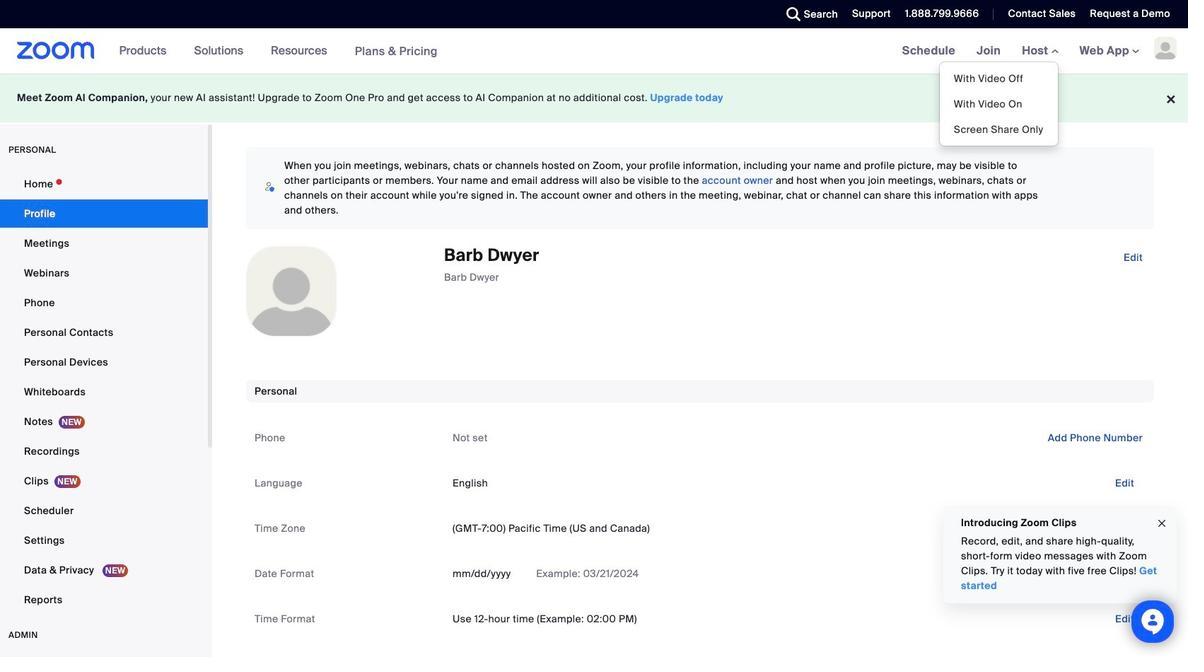 Task type: locate. For each thing, give the bounding box(es) containing it.
banner
[[0, 28, 1188, 146]]

zoom logo image
[[17, 42, 95, 59]]

footer
[[0, 74, 1188, 122]]



Task type: describe. For each thing, give the bounding box(es) containing it.
edit user photo image
[[280, 285, 303, 298]]

product information navigation
[[109, 28, 448, 74]]

meetings navigation
[[892, 28, 1188, 146]]

personal menu menu
[[0, 170, 208, 615]]

close image
[[1157, 515, 1168, 532]]

user photo image
[[247, 247, 336, 336]]

profile picture image
[[1154, 37, 1177, 59]]



Task type: vqa. For each thing, say whether or not it's contained in the screenshot.
User Photo
yes



